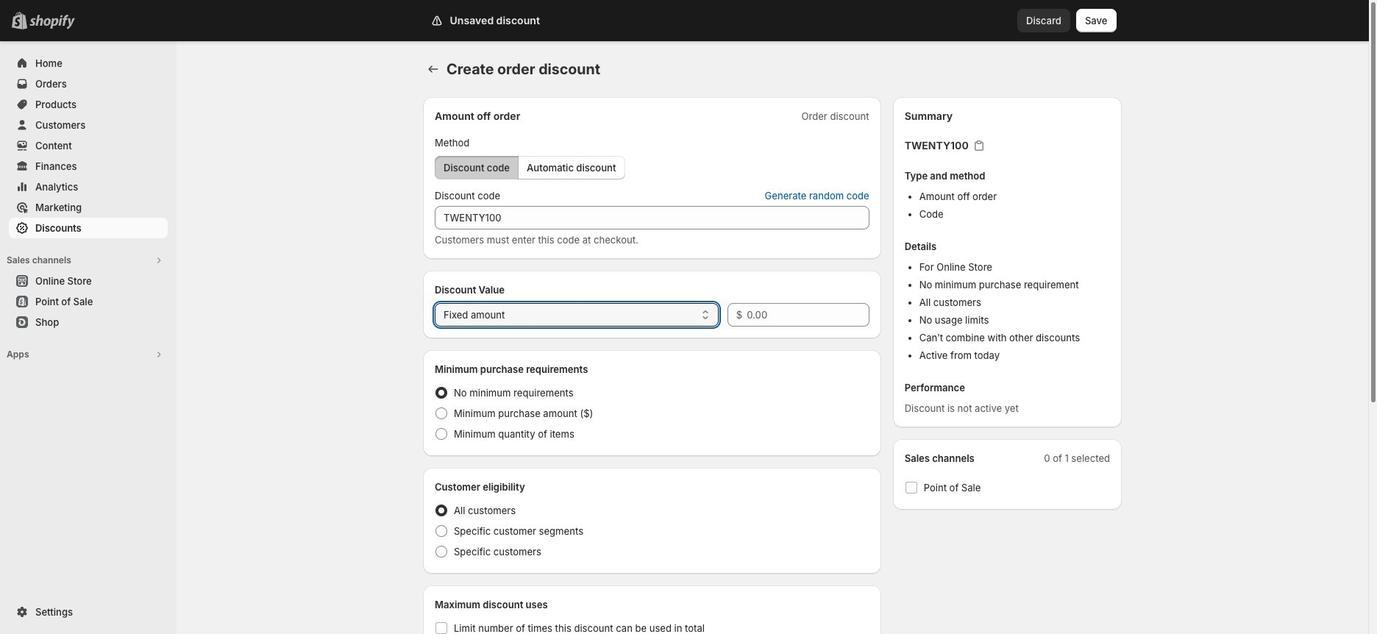 Task type: locate. For each thing, give the bounding box(es) containing it.
None text field
[[435, 206, 869, 230]]

shopify image
[[29, 15, 75, 29]]



Task type: vqa. For each thing, say whether or not it's contained in the screenshot.
Home link
no



Task type: describe. For each thing, give the bounding box(es) containing it.
0.00 text field
[[747, 303, 869, 327]]



